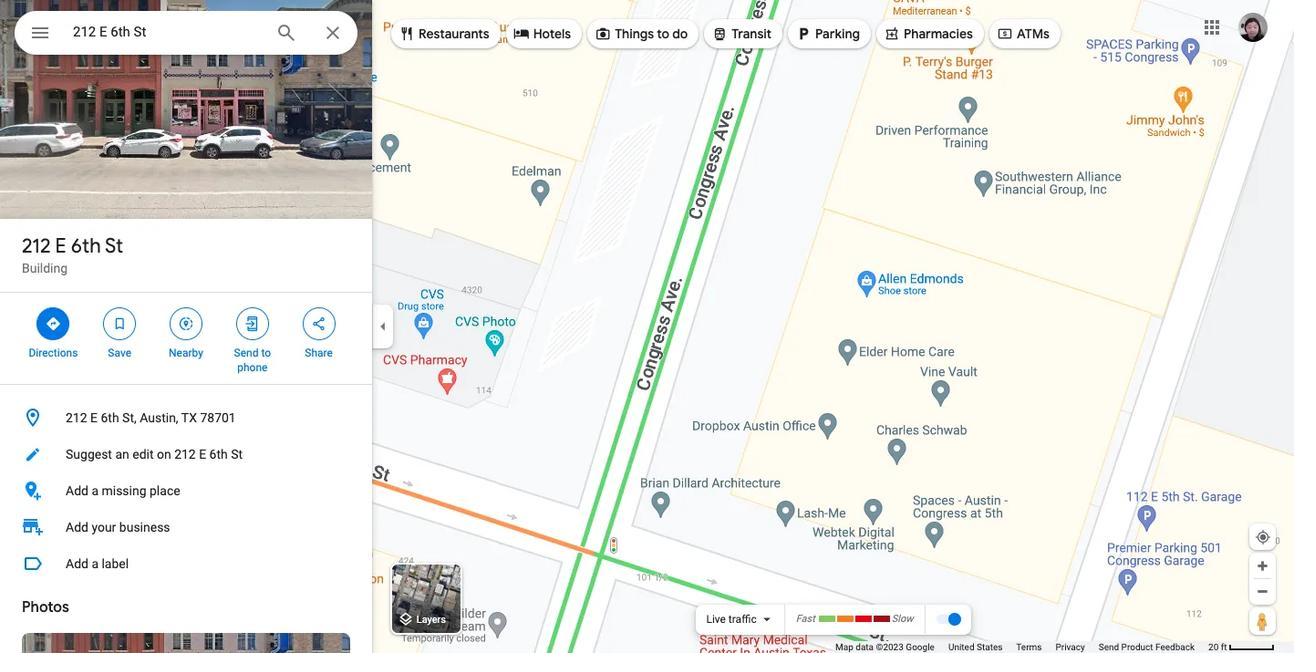 Task type: describe. For each thing, give the bounding box(es) containing it.
restaurants
[[419, 26, 490, 42]]

 atms
[[997, 23, 1050, 43]]

google
[[906, 642, 935, 652]]

austin,
[[140, 411, 178, 425]]

 transit
[[712, 23, 772, 43]]

to inside send to phone
[[261, 347, 271, 359]]

suggest an edit on 212 e 6th st
[[66, 447, 243, 462]]

zoom out image
[[1256, 585, 1270, 598]]

send product feedback button
[[1099, 641, 1195, 653]]

missing
[[102, 484, 146, 498]]

6th inside button
[[209, 447, 228, 462]]

212 for st
[[22, 234, 51, 259]]

add a label button
[[0, 546, 372, 582]]

 things to do
[[595, 23, 688, 43]]

zoom in image
[[1256, 559, 1270, 573]]

st inside 212 e 6th st building
[[105, 234, 123, 259]]

add for add your business
[[66, 520, 88, 535]]

edit
[[132, 447, 154, 462]]

your
[[92, 520, 116, 535]]


[[244, 314, 261, 334]]

pharmacies
[[904, 26, 973, 42]]

show your location image
[[1255, 529, 1272, 546]]

terms button
[[1017, 641, 1042, 653]]


[[595, 23, 611, 43]]

map
[[836, 642, 854, 652]]

add a missing place
[[66, 484, 180, 498]]

traffic
[[729, 613, 757, 626]]

212 e 6th st, austin, tx 78701
[[66, 411, 236, 425]]


[[997, 23, 1013, 43]]

tx
[[181, 411, 197, 425]]

live traffic option
[[707, 613, 757, 626]]

privacy button
[[1056, 641, 1085, 653]]

add a missing place button
[[0, 473, 372, 509]]

united states
[[949, 642, 1003, 652]]

live traffic
[[707, 613, 757, 626]]


[[513, 23, 530, 43]]

terms
[[1017, 642, 1042, 652]]

e for st,
[[90, 411, 98, 425]]

suggest an edit on 212 e 6th st button
[[0, 436, 372, 473]]


[[884, 23, 900, 43]]


[[111, 314, 128, 334]]

20 ft button
[[1209, 642, 1275, 652]]

add your business
[[66, 520, 170, 535]]

20 ft
[[1209, 642, 1228, 652]]

atms
[[1017, 26, 1050, 42]]

layers
[[417, 614, 446, 626]]

things
[[615, 26, 654, 42]]


[[399, 23, 415, 43]]

building
[[22, 261, 68, 276]]

directions
[[29, 347, 78, 359]]

 hotels
[[513, 23, 571, 43]]

6th for st,
[[101, 411, 119, 425]]


[[712, 23, 728, 43]]

none field inside 212 e 6th st field
[[73, 21, 261, 43]]

google account: michele murakami  
(michele.murakami@adept.ai) image
[[1239, 12, 1268, 42]]

united states button
[[949, 641, 1003, 653]]

save
[[108, 347, 131, 359]]

212 for st,
[[66, 411, 87, 425]]


[[796, 23, 812, 43]]

product
[[1122, 642, 1154, 652]]


[[45, 314, 61, 334]]

feedback
[[1156, 642, 1195, 652]]

 Show traffic  checkbox
[[936, 612, 961, 627]]

212 e 6th st building
[[22, 234, 123, 276]]

 search field
[[15, 11, 358, 58]]

212 e 6th st main content
[[0, 0, 372, 653]]

212 E 6th St field
[[15, 11, 358, 55]]

slow
[[892, 613, 914, 625]]

78701
[[200, 411, 236, 425]]

to inside  things to do
[[657, 26, 670, 42]]

send for send to phone
[[234, 347, 259, 359]]



Task type: vqa. For each thing, say whether or not it's contained in the screenshot.
add a label Button
yes



Task type: locate. For each thing, give the bounding box(es) containing it.
1 horizontal spatial send
[[1099, 642, 1120, 652]]

a
[[92, 484, 99, 498], [92, 556, 99, 571]]

212 inside button
[[174, 447, 196, 462]]

add down suggest
[[66, 484, 88, 498]]

2 add from the top
[[66, 520, 88, 535]]

212 inside 212 e 6th st building
[[22, 234, 51, 259]]

send inside send to phone
[[234, 347, 259, 359]]

a for label
[[92, 556, 99, 571]]

0 vertical spatial e
[[55, 234, 66, 259]]

do
[[673, 26, 688, 42]]

1 vertical spatial send
[[1099, 642, 1120, 652]]

0 vertical spatial 6th
[[71, 234, 101, 259]]

footer inside google maps element
[[836, 641, 1209, 653]]

hotels
[[533, 26, 571, 42]]

add left your
[[66, 520, 88, 535]]

label
[[102, 556, 129, 571]]

1 a from the top
[[92, 484, 99, 498]]

1 vertical spatial e
[[90, 411, 98, 425]]

ft
[[1221, 642, 1228, 652]]

add
[[66, 484, 88, 498], [66, 520, 88, 535], [66, 556, 88, 571]]

1 add from the top
[[66, 484, 88, 498]]

212 up building
[[22, 234, 51, 259]]

collapse side panel image
[[373, 317, 393, 337]]

live
[[707, 613, 726, 626]]

send product feedback
[[1099, 642, 1195, 652]]

1 horizontal spatial to
[[657, 26, 670, 42]]

to left "do"
[[657, 26, 670, 42]]

1 vertical spatial add
[[66, 520, 88, 535]]

map data ©2023 google
[[836, 642, 935, 652]]

send
[[234, 347, 259, 359], [1099, 642, 1120, 652]]

show street view coverage image
[[1250, 608, 1276, 635]]

to up phone
[[261, 347, 271, 359]]

1 vertical spatial st
[[231, 447, 243, 462]]

2 horizontal spatial 212
[[174, 447, 196, 462]]

footer
[[836, 641, 1209, 653]]

business
[[119, 520, 170, 535]]

an
[[115, 447, 129, 462]]

share
[[305, 347, 333, 359]]

2 vertical spatial 212
[[174, 447, 196, 462]]

google maps element
[[0, 0, 1295, 653]]

transit
[[732, 26, 772, 42]]

1 horizontal spatial e
[[90, 411, 98, 425]]

6th inside 212 e 6th st building
[[71, 234, 101, 259]]

212 up suggest
[[66, 411, 87, 425]]

a for missing
[[92, 484, 99, 498]]

add your business link
[[0, 509, 372, 546]]


[[311, 314, 327, 334]]

e
[[55, 234, 66, 259], [90, 411, 98, 425], [199, 447, 206, 462]]

2 a from the top
[[92, 556, 99, 571]]

nearby
[[169, 347, 203, 359]]

 parking
[[796, 23, 860, 43]]

st down 78701
[[231, 447, 243, 462]]

a left the missing
[[92, 484, 99, 498]]

0 horizontal spatial send
[[234, 347, 259, 359]]

privacy
[[1056, 642, 1085, 652]]

add inside button
[[66, 484, 88, 498]]

 button
[[15, 11, 66, 58]]

2 vertical spatial 6th
[[209, 447, 228, 462]]

212
[[22, 234, 51, 259], [66, 411, 87, 425], [174, 447, 196, 462]]

212 inside button
[[66, 411, 87, 425]]

actions for 212 e 6th st region
[[0, 293, 372, 384]]

add left label
[[66, 556, 88, 571]]

1 vertical spatial to
[[261, 347, 271, 359]]

e up building
[[55, 234, 66, 259]]

e right on
[[199, 447, 206, 462]]

3 add from the top
[[66, 556, 88, 571]]

st up 
[[105, 234, 123, 259]]

e inside button
[[199, 447, 206, 462]]

1 horizontal spatial st
[[231, 447, 243, 462]]

0 horizontal spatial 212
[[22, 234, 51, 259]]

footer containing map data ©2023 google
[[836, 641, 1209, 653]]

1 horizontal spatial 212
[[66, 411, 87, 425]]

0 horizontal spatial st
[[105, 234, 123, 259]]

0 vertical spatial a
[[92, 484, 99, 498]]

1 vertical spatial a
[[92, 556, 99, 571]]

add inside button
[[66, 556, 88, 571]]

0 vertical spatial st
[[105, 234, 123, 259]]

212 right on
[[174, 447, 196, 462]]

1 vertical spatial 6th
[[101, 411, 119, 425]]

e for st
[[55, 234, 66, 259]]

to
[[657, 26, 670, 42], [261, 347, 271, 359]]

on
[[157, 447, 171, 462]]

states
[[977, 642, 1003, 652]]

e inside button
[[90, 411, 98, 425]]


[[178, 314, 194, 334]]

 restaurants
[[399, 23, 490, 43]]

0 vertical spatial to
[[657, 26, 670, 42]]

send to phone
[[234, 347, 271, 374]]

None field
[[73, 21, 261, 43]]

a inside button
[[92, 484, 99, 498]]

send left product
[[1099, 642, 1120, 652]]

st
[[105, 234, 123, 259], [231, 447, 243, 462]]

6th
[[71, 234, 101, 259], [101, 411, 119, 425], [209, 447, 228, 462]]

send for send product feedback
[[1099, 642, 1120, 652]]

add a label
[[66, 556, 129, 571]]

212 e 6th st, austin, tx 78701 button
[[0, 400, 372, 436]]

st,
[[122, 411, 137, 425]]

add for add a label
[[66, 556, 88, 571]]

united
[[949, 642, 975, 652]]

st inside button
[[231, 447, 243, 462]]

2 horizontal spatial e
[[199, 447, 206, 462]]

e inside 212 e 6th st building
[[55, 234, 66, 259]]

photos
[[22, 598, 69, 617]]

1 vertical spatial 212
[[66, 411, 87, 425]]

0 horizontal spatial e
[[55, 234, 66, 259]]


[[29, 20, 51, 46]]

a inside button
[[92, 556, 99, 571]]

send up phone
[[234, 347, 259, 359]]

fast
[[796, 613, 815, 625]]

0 vertical spatial send
[[234, 347, 259, 359]]

6th for st
[[71, 234, 101, 259]]

add for add a missing place
[[66, 484, 88, 498]]

2 vertical spatial add
[[66, 556, 88, 571]]

place
[[150, 484, 180, 498]]

suggest
[[66, 447, 112, 462]]

0 vertical spatial 212
[[22, 234, 51, 259]]

©2023
[[876, 642, 904, 652]]

0 vertical spatial add
[[66, 484, 88, 498]]

2 vertical spatial e
[[199, 447, 206, 462]]

6th inside button
[[101, 411, 119, 425]]

0 horizontal spatial to
[[261, 347, 271, 359]]

e left st, at left
[[90, 411, 98, 425]]

 pharmacies
[[884, 23, 973, 43]]

data
[[856, 642, 874, 652]]

send inside button
[[1099, 642, 1120, 652]]

a left label
[[92, 556, 99, 571]]

parking
[[816, 26, 860, 42]]

phone
[[237, 361, 268, 374]]

20
[[1209, 642, 1219, 652]]



